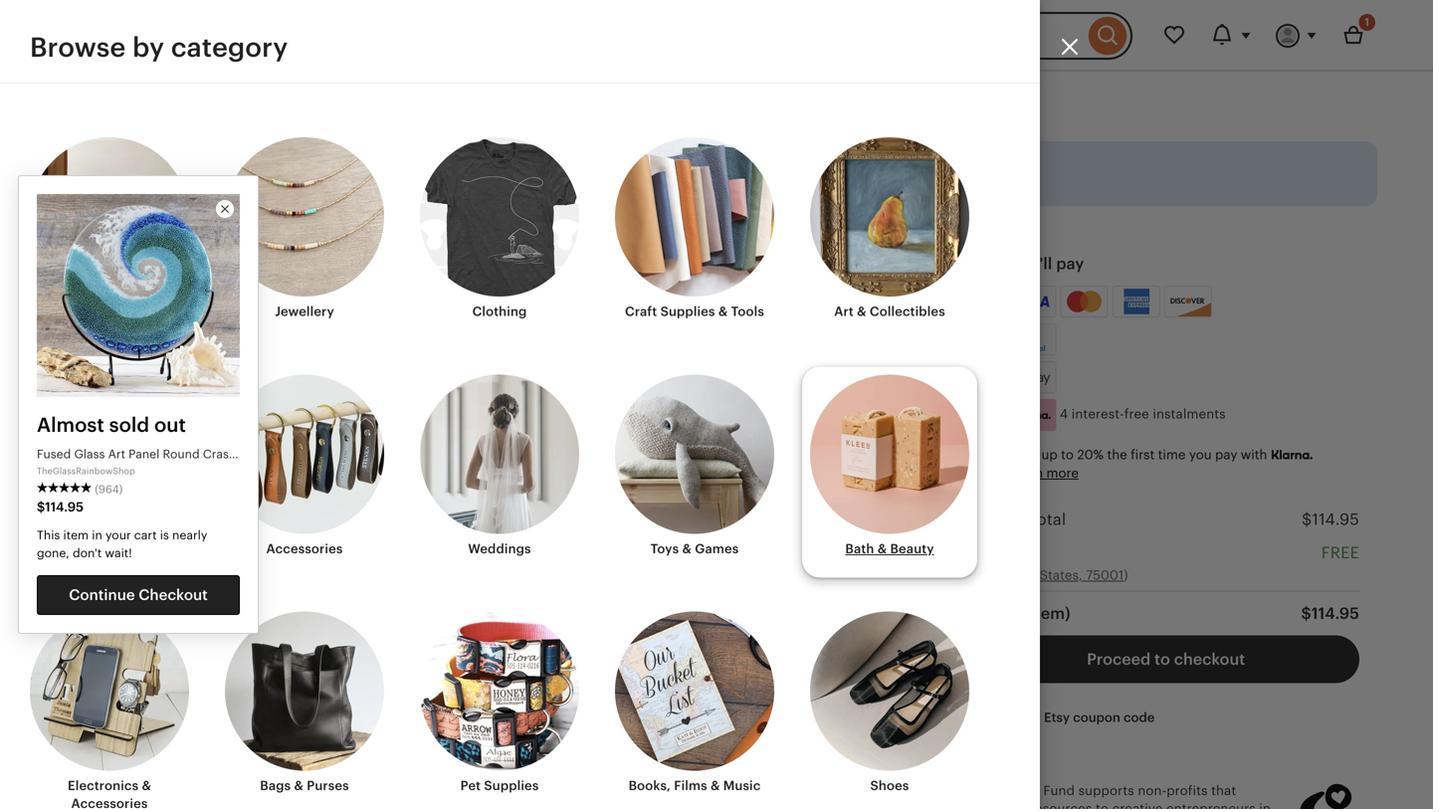 Task type: locate. For each thing, give the bounding box(es) containing it.
learn more button
[[1009, 466, 1079, 481]]

options
[[177, 581, 224, 596]]

view
[[98, 581, 128, 596]]

(to
[[973, 568, 992, 583]]

1 $ 114.95 from the top
[[1302, 511, 1360, 529]]

0 horizontal spatial etsy
[[127, 166, 154, 181]]

& inside electronics & accessories
[[142, 779, 151, 794]]

pay right you'll
[[1057, 255, 1085, 273]]

pet supplies
[[461, 779, 539, 794]]

supplies right pet
[[484, 779, 539, 794]]

the uplift fund supports non-profits that provide resources to creative entrepreneurs i
[[979, 784, 1277, 810]]

browse
[[30, 32, 126, 62]]

gift
[[198, 560, 220, 575]]

accessories
[[266, 541, 343, 556], [71, 797, 148, 810]]

accessories inside "link"
[[266, 541, 343, 556]]

supplies
[[661, 304, 716, 319], [127, 541, 181, 556], [484, 779, 539, 794]]

united inside estimated delivery: 16-23 dec from united states
[[816, 585, 858, 600]]

0 horizontal spatial supplies
[[127, 541, 181, 556]]

estimated
[[716, 567, 779, 582]]

1 horizontal spatial pay
[[1216, 448, 1238, 463]]

clothing
[[473, 304, 527, 319]]

1 vertical spatial $
[[1302, 605, 1312, 623]]

bags & purses
[[260, 779, 349, 794]]

as
[[170, 560, 184, 575]]

0 vertical spatial $ 114.95
[[1302, 511, 1360, 529]]

paper & party supplies
[[38, 541, 181, 556]]

american express image
[[1116, 289, 1158, 315]]

0 vertical spatial with
[[671, 166, 698, 181]]

pay
[[1057, 255, 1085, 273], [1216, 448, 1238, 463]]

your right got
[[826, 166, 854, 181]]

proceed to checkout
[[1087, 650, 1246, 668]]

0 horizontal spatial with
[[671, 166, 698, 181]]

& right bath
[[878, 541, 887, 556]]

supplies inside "link"
[[661, 304, 716, 319]]

& for bags & purses
[[294, 779, 304, 794]]

states
[[862, 585, 901, 600]]

pay in 4 instalments image
[[1009, 399, 1057, 431]]

1 horizontal spatial with
[[1241, 448, 1268, 463]]

united down delivery
[[996, 568, 1037, 583]]

bath & beauty
[[846, 541, 935, 556]]

& right bags
[[294, 779, 304, 794]]

banner
[[20, 0, 1414, 72]]

with left an
[[671, 166, 698, 181]]

$ 114.95 down free
[[1302, 605, 1360, 623]]

1 horizontal spatial accessories
[[266, 541, 343, 556]]

1 horizontal spatial your
[[826, 166, 854, 181]]

0 vertical spatial united
[[996, 568, 1037, 583]]

supplies for pet
[[484, 779, 539, 794]]

to right up
[[1062, 448, 1074, 463]]

& right home
[[104, 304, 114, 319]]

0 horizontal spatial united
[[816, 585, 858, 600]]

pay right you at the right bottom
[[1216, 448, 1238, 463]]

etsy left purchase
[[127, 166, 154, 181]]

1 vertical spatial pay
[[1216, 448, 1238, 463]]

at
[[228, 581, 240, 596]]

0 horizontal spatial accessories
[[71, 797, 148, 810]]

toys & games link
[[615, 375, 775, 558]]

& for art & collectibles
[[857, 304, 867, 319]]

& right art
[[857, 304, 867, 319]]

accessories down electronics
[[71, 797, 148, 810]]

learn
[[1009, 466, 1044, 481]]

0 vertical spatial $
[[1302, 511, 1313, 529]]

your inside this item in your cart is nearly gone, don't wait!
[[106, 529, 131, 542]]

1 vertical spatial united
[[816, 585, 858, 600]]

delivery
[[973, 544, 1036, 562]]

1 horizontal spatial supplies
[[484, 779, 539, 794]]

got
[[801, 166, 822, 181]]

(to united states, 75001 )
[[973, 568, 1129, 583]]

2 vertical spatial supplies
[[484, 779, 539, 794]]

2 $ 114.95 from the top
[[1302, 605, 1360, 623]]

1 vertical spatial $ 114.95
[[1302, 605, 1360, 623]]

with left klarna.
[[1241, 448, 1268, 463]]

to inside button
[[1155, 650, 1171, 668]]

1 horizontal spatial to
[[1096, 802, 1109, 810]]

0 horizontal spatial to
[[1062, 448, 1074, 463]]

accessories link
[[225, 375, 384, 558]]

to right proceed
[[1155, 650, 1171, 668]]

clothing link
[[420, 138, 580, 321]]

0 vertical spatial supplies
[[661, 304, 716, 319]]

fused glass art panel round crashing ocean waves | rolling breaking wave sea blue glass | beach surf theme | unique birthday gifts image
[[74, 322, 276, 483]]

&
[[104, 304, 114, 319], [719, 304, 728, 319], [857, 304, 867, 319], [78, 541, 87, 556], [683, 541, 692, 556], [878, 541, 887, 556], [142, 779, 151, 794], [294, 779, 304, 794], [711, 779, 720, 794]]

free
[[1322, 544, 1360, 562]]

supports
[[1079, 784, 1135, 798]]

item
[[63, 529, 89, 542]]

visa image
[[1016, 293, 1050, 311]]

paypal image
[[1012, 327, 1054, 353]]

order
[[132, 560, 167, 575]]

1 vertical spatial accessories
[[71, 797, 148, 810]]

1 horizontal spatial etsy
[[424, 166, 450, 181]]

$ for item(s) total
[[1302, 511, 1313, 529]]

1 vertical spatial 114.95
[[1312, 605, 1360, 623]]

beauty
[[891, 541, 935, 556]]

0 horizontal spatial your
[[106, 529, 131, 542]]

0 vertical spatial pay
[[1057, 255, 1085, 273]]

& right films
[[711, 779, 720, 794]]

accessories inside electronics & accessories
[[71, 797, 148, 810]]

2 horizontal spatial to
[[1155, 650, 1171, 668]]

$ 114.95 for total (1 item)
[[1302, 605, 1360, 623]]

bags
[[260, 779, 291, 794]]

united
[[996, 568, 1037, 583], [816, 585, 858, 600]]

out
[[154, 414, 186, 436]]

to inside save up to 20% the first time you pay with klarna. learn more
[[1062, 448, 1074, 463]]

is
[[160, 529, 169, 542]]

2 horizontal spatial supplies
[[661, 304, 716, 319]]

gone,
[[37, 547, 70, 560]]

supplies right craft
[[661, 304, 716, 319]]

total
[[1031, 511, 1067, 529]]

that
[[1212, 784, 1237, 798]]

resources
[[1031, 802, 1093, 810]]

supplies up order
[[127, 541, 181, 556]]

2 $ from the top
[[1302, 605, 1312, 623]]

& left in
[[78, 541, 87, 556]]

& right electronics
[[142, 779, 151, 794]]

$ 114.95
[[1302, 511, 1360, 529], [1302, 605, 1360, 623]]

fund
[[1044, 784, 1075, 798]]

2 vertical spatial to
[[1096, 802, 1109, 810]]

0 vertical spatial 114.95
[[1313, 511, 1360, 529]]

creative
[[1113, 802, 1163, 810]]

uplift
[[1006, 784, 1040, 798]]

interest-
[[1072, 407, 1125, 422]]

1 vertical spatial to
[[1155, 650, 1171, 668]]

united down 16-
[[816, 585, 858, 600]]

how you'll pay
[[973, 255, 1085, 273]]

books,
[[629, 779, 671, 794]]

the
[[979, 784, 1002, 798]]

114.95 down free
[[1312, 605, 1360, 623]]

on
[[405, 166, 421, 181]]

1 horizontal spatial united
[[996, 568, 1037, 583]]

protection:
[[219, 166, 289, 181]]

goes
[[594, 166, 624, 181]]

$ 114.95 up free
[[1302, 511, 1360, 529]]

0 vertical spatial to
[[1062, 448, 1074, 463]]

delivery:
[[782, 567, 836, 582]]

order,
[[721, 166, 758, 181]]

jewellery link
[[225, 138, 384, 321]]

toys
[[651, 541, 679, 556]]

114.95 for item(s) total
[[1313, 511, 1360, 529]]

we've
[[762, 166, 797, 181]]

0 vertical spatial accessories
[[266, 541, 343, 556]]

your up wait!
[[106, 529, 131, 542]]

save up to 20% the first time you pay with klarna. learn more
[[1009, 448, 1313, 481]]

jewellery
[[275, 304, 334, 319]]

1 vertical spatial supplies
[[127, 541, 181, 556]]

google pay image
[[1010, 363, 1056, 393]]

accessories up the checkout.
[[266, 541, 343, 556]]

1 vertical spatial with
[[1241, 448, 1268, 463]]

item(s)
[[973, 511, 1027, 529]]

entrepreneurs
[[1167, 802, 1256, 810]]

1 vertical spatial your
[[106, 529, 131, 542]]

114.95 for total (1 item)
[[1312, 605, 1360, 623]]

1 $ from the top
[[1302, 511, 1313, 529]]

& for paper & party supplies
[[78, 541, 87, 556]]

home & living
[[63, 304, 156, 319]]

bath
[[846, 541, 875, 556]]

theglassrainbowshop image
[[74, 278, 106, 310]]

with
[[671, 166, 698, 181], [1241, 448, 1268, 463]]

etsy right on
[[424, 166, 450, 181]]

23
[[858, 567, 873, 582]]

None search field
[[261, 12, 1133, 60]]

& left tools
[[719, 304, 728, 319]]

2 etsy from the left
[[424, 166, 450, 181]]

& right toys
[[683, 541, 692, 556]]

more
[[1047, 466, 1079, 481]]

in
[[92, 529, 102, 542]]

114.95 up free
[[1313, 511, 1360, 529]]

electronics
[[68, 779, 139, 794]]

to down supports
[[1096, 802, 1109, 810]]



Task type: vqa. For each thing, say whether or not it's contained in the screenshot.
Item(s) total's $
yes



Task type: describe. For each thing, give the bounding box(es) containing it.
paper & party supplies link
[[30, 375, 189, 558]]

united states, 75001 button
[[996, 567, 1124, 585]]

0 vertical spatial your
[[826, 166, 854, 181]]

checkout.
[[243, 581, 306, 596]]

dec
[[877, 567, 901, 582]]

(1
[[1015, 605, 1027, 623]]

& inside "link"
[[719, 304, 728, 319]]

art & collectibles link
[[811, 138, 970, 321]]

basket with 1 item image
[[1342, 24, 1366, 48]]

almost
[[37, 414, 104, 436]]

4
[[1060, 407, 1069, 422]]

& for electronics & accessories
[[142, 779, 151, 794]]

weddings
[[468, 541, 531, 556]]

save
[[1009, 448, 1039, 463]]

category
[[171, 32, 288, 62]]

supplies for craft
[[661, 304, 716, 319]]

mastercard image
[[1064, 289, 1106, 315]]

cart
[[134, 529, 157, 542]]

if
[[511, 166, 519, 181]]

& for bath & beauty
[[878, 541, 887, 556]]

don't
[[73, 547, 102, 560]]

& for home & living
[[104, 304, 114, 319]]

something
[[523, 166, 590, 181]]

films
[[674, 779, 708, 794]]

nearly
[[172, 529, 207, 542]]

total (1 item)
[[973, 605, 1071, 623]]

games
[[695, 541, 739, 556]]

you
[[1190, 448, 1212, 463]]

purchase
[[157, 166, 216, 181]]

theglassrainbowshop
[[37, 467, 135, 477]]

bags & purses link
[[225, 612, 384, 795]]

& for toys & games
[[683, 541, 692, 556]]

1 etsy from the left
[[127, 166, 154, 181]]

browse by category
[[30, 32, 288, 62]]

estimated delivery: 16-23 dec from united states
[[716, 567, 901, 600]]

free
[[1125, 407, 1150, 422]]

mark
[[98, 560, 129, 575]]

checkout
[[1175, 650, 1246, 668]]

from
[[783, 585, 813, 600]]

art & collectibles
[[835, 304, 946, 319]]

electronics & accessories link
[[30, 612, 189, 810]]

craft supplies & tools link
[[615, 138, 775, 321]]

0 horizontal spatial pay
[[1057, 255, 1085, 273]]

peek overlay dialog
[[0, 0, 1434, 810]]

pay inside save up to 20% the first time you pay with klarna. learn more
[[1216, 448, 1238, 463]]

proceed to checkout button
[[973, 636, 1360, 683]]

wrong
[[628, 166, 668, 181]]

time
[[1159, 448, 1186, 463]]

shoes link
[[811, 612, 970, 795]]

)
[[1124, 568, 1129, 583]]

living
[[117, 304, 156, 319]]

continue checkout
[[69, 587, 208, 604]]

non-
[[1138, 784, 1167, 798]]

this
[[37, 529, 60, 542]]

sold
[[109, 414, 149, 436]]

knowing
[[454, 166, 507, 181]]

craft supplies & tools
[[625, 304, 765, 319]]

a
[[187, 560, 195, 575]]

$ for total (1 item)
[[1302, 605, 1312, 623]]

pet
[[461, 779, 481, 794]]

continue
[[69, 587, 135, 604]]

20%
[[1078, 448, 1104, 463]]

you'll
[[1012, 255, 1053, 273]]

collectibles
[[870, 304, 946, 319]]

home
[[63, 304, 101, 319]]

mark order as a gift view gifting options at checkout.
[[98, 560, 306, 596]]

with inside save up to 20% the first time you pay with klarna. learn more
[[1241, 448, 1268, 463]]

shop
[[293, 166, 326, 181]]

to inside the uplift fund supports non-profits that provide resources to creative entrepreneurs i
[[1096, 802, 1109, 810]]

pet supplies link
[[420, 612, 580, 795]]

profits
[[1167, 784, 1208, 798]]

by
[[133, 32, 165, 62]]

provide
[[979, 802, 1027, 810]]

shoes
[[871, 779, 910, 794]]

4 interest-free instalments
[[1057, 407, 1226, 422]]

wait!
[[105, 547, 132, 560]]

home & living link
[[30, 138, 189, 321]]

music
[[724, 779, 761, 794]]

uplift fund image
[[1298, 782, 1354, 810]]

craft
[[625, 304, 658, 319]]

item(s) total
[[973, 511, 1067, 529]]

weddings link
[[420, 375, 580, 558]]

art
[[835, 304, 854, 319]]

checkout
[[139, 587, 208, 604]]

first
[[1131, 448, 1155, 463]]

how
[[973, 255, 1008, 273]]

the
[[1108, 448, 1128, 463]]

etsy purchase protection: shop confidently on etsy knowing if something goes wrong with an order, we've got your back.
[[127, 166, 895, 181]]

$ 114.95 for item(s) total
[[1302, 511, 1360, 529]]

tools
[[732, 304, 765, 319]]

discover image
[[1166, 290, 1214, 319]]



